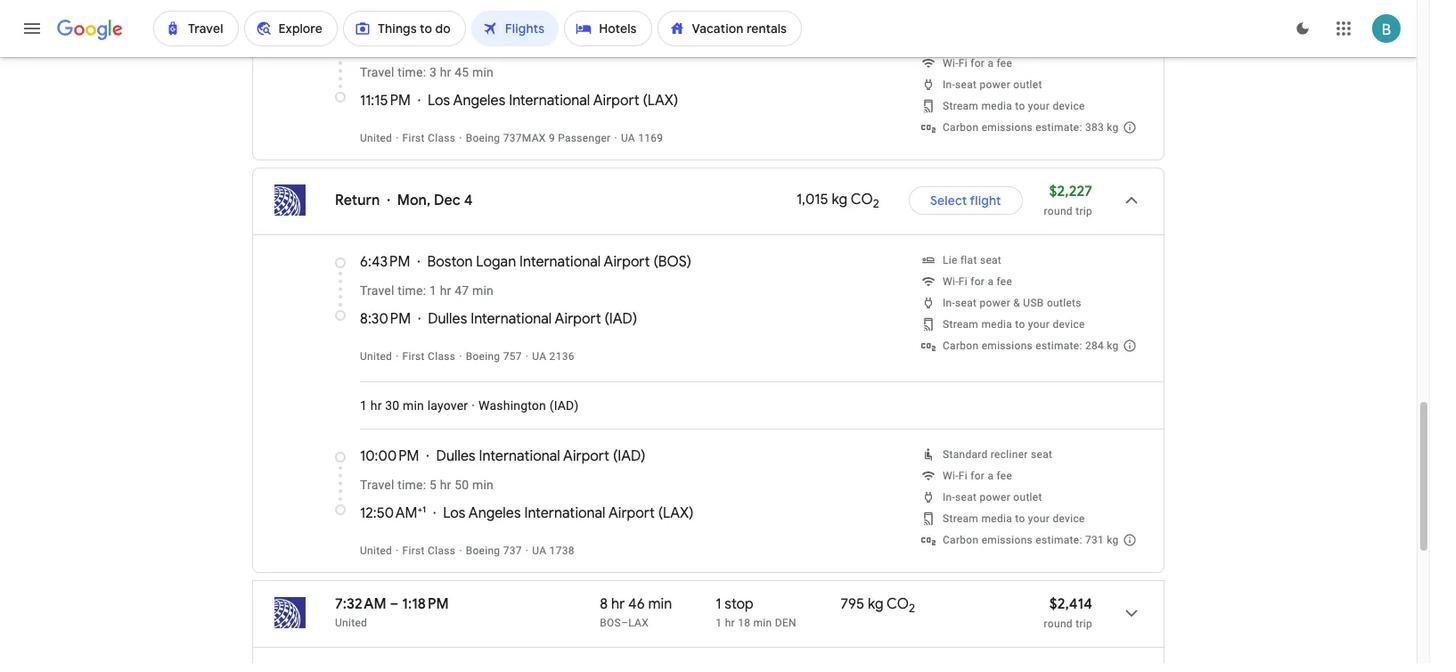 Task type: describe. For each thing, give the bounding box(es) containing it.
4
[[464, 192, 473, 209]]

&
[[1014, 297, 1021, 309]]

round for $2,414
[[1044, 618, 1073, 630]]

7:32 am
[[335, 595, 387, 613]]

boston logan international airport ( bos )
[[427, 253, 692, 271]]

18
[[738, 617, 751, 629]]

united for 12:50 am
[[360, 545, 392, 557]]

to for dulles international airport ( iad )
[[1016, 513, 1026, 525]]

carbon emissions estimate: 284 kilograms element
[[943, 340, 1119, 352]]

to for boston logan international airport ( bos )
[[1016, 318, 1026, 331]]

united for 8:30 pm
[[360, 350, 392, 363]]

outlets
[[1047, 297, 1082, 309]]

383
[[1086, 121, 1105, 134]]

731
[[1086, 534, 1105, 546]]

1169
[[638, 132, 664, 144]]

757
[[503, 350, 522, 363]]

fee for boston logan international airport ( bos )
[[997, 275, 1013, 288]]

standard recliner seat
[[943, 448, 1053, 461]]

change appearance image
[[1282, 7, 1325, 50]]

a for dulles international airport ( iad )
[[988, 470, 994, 482]]

1 to from the top
[[1016, 100, 1026, 112]]

3 travel from the top
[[360, 478, 394, 492]]

carbon emissions estimate: 731 kg
[[943, 534, 1119, 546]]

46
[[628, 595, 645, 613]]

3
[[430, 65, 437, 79]]

carbon emissions estimate: 383 kg
[[943, 121, 1119, 134]]

 image for international
[[526, 545, 529, 557]]

1:18 pm
[[402, 595, 449, 613]]

2 outlet from the top
[[1014, 491, 1043, 504]]

ua for intercontinental
[[621, 132, 636, 144]]

device for boston logan international airport ( bos )
[[1053, 318, 1085, 331]]

seat up carbon emissions estimate: 383 kilograms 'element'
[[956, 78, 977, 91]]

return
[[335, 192, 380, 209]]

1 horizontal spatial bos
[[658, 253, 687, 271]]

Arrival time: 1:18 PM. text field
[[402, 595, 449, 613]]

los angeles international airport ( lax ) for airport
[[443, 505, 694, 522]]

your for dulles international airport ( iad )
[[1029, 513, 1050, 525]]

leaves boston logan international airport at 7:32 am on monday, december 4 and arrives at los angeles international airport at 1:18 pm on monday, december 4. element
[[335, 595, 449, 613]]

1 device from the top
[[1053, 100, 1085, 112]]

2136
[[550, 350, 575, 363]]

3 boeing from the top
[[466, 545, 500, 557]]

airport for 6:43 pm
[[604, 253, 650, 271]]

737max
[[503, 132, 546, 144]]

mon, dec 4
[[397, 192, 473, 209]]

10:00 pm
[[360, 447, 419, 465]]

in- for boston logan international airport ( bos )
[[943, 297, 956, 309]]

1 stop 1 hr 18 min den
[[716, 595, 797, 629]]

main menu image
[[21, 18, 43, 39]]

layover
[[428, 398, 468, 413]]

3 first from the top
[[403, 545, 425, 557]]

8:30 pm
[[360, 310, 411, 328]]

ua 2136
[[532, 350, 575, 363]]

1 for 12:50 am
[[423, 504, 426, 515]]

boeing 737max 9 passenger
[[466, 132, 611, 144]]

Departure time: 9:30 PM. text field
[[360, 35, 411, 53]]

1,015 kg co 2
[[797, 191, 880, 212]]

$2,227
[[1050, 183, 1093, 201]]

dulles for 8:30 pm
[[428, 310, 467, 328]]

12:50 am
[[360, 505, 418, 522]]

boeing for 8:30 pm
[[466, 350, 500, 363]]

standard
[[943, 448, 988, 461]]

travel time: 1 hr 47 min
[[360, 283, 494, 298]]

bos inside 8 hr 46 min bos – lax
[[600, 617, 621, 629]]

1 for from the top
[[971, 57, 985, 70]]

stream media to your device for boston logan international airport ( bos )
[[943, 318, 1085, 331]]

total duration 8 hr 46 min. element
[[600, 595, 716, 616]]

1 for 1
[[716, 617, 722, 629]]

Arrival time: 8:30 PM. text field
[[360, 310, 411, 328]]

3 class from the top
[[428, 545, 456, 557]]

mon,
[[397, 192, 431, 209]]

los for 12:50 am
[[443, 505, 466, 522]]

8
[[600, 595, 608, 613]]

george
[[428, 35, 478, 53]]

seat right recliner
[[1031, 448, 1053, 461]]

7:32 am – 1:18 pm united
[[335, 595, 449, 629]]

Arrival time: 11:15 PM. text field
[[360, 92, 411, 110]]

1 carbon from the top
[[943, 121, 979, 134]]

for for dulles international airport ( iad )
[[971, 470, 985, 482]]

dulles international airport ( iad ) for 8:30 pm
[[428, 310, 638, 328]]

1738
[[550, 545, 575, 557]]

$2,227 round trip
[[1044, 183, 1093, 218]]

emissions for boston logan international airport ( bos )
[[982, 340, 1033, 352]]

50
[[455, 478, 469, 492]]

seat down the flat
[[956, 297, 977, 309]]

ua for airport
[[532, 545, 547, 557]]

george bush intercontinental airport ( iah )
[[428, 35, 704, 53]]

ua for international
[[532, 350, 547, 363]]

1 estimate: from the top
[[1036, 121, 1083, 134]]

1 left 30
[[360, 398, 367, 413]]

1 in- from the top
[[943, 78, 956, 91]]

1 stream media to your device from the top
[[943, 100, 1085, 112]]

boston
[[427, 253, 473, 271]]

$2,414 round trip
[[1044, 595, 1093, 630]]

bush
[[481, 35, 513, 53]]

737
[[503, 545, 522, 557]]

kg inside 795 kg co 2
[[868, 595, 884, 613]]

795 kg co 2
[[841, 595, 916, 616]]

logan
[[476, 253, 516, 271]]

ua 1738
[[532, 545, 575, 557]]

1 stop flight. element
[[716, 595, 754, 616]]

airport for 12:50 am
[[609, 505, 655, 522]]

carbon emissions estimate: 284 kg
[[943, 340, 1119, 352]]

time: for 8:30 pm
[[398, 283, 426, 298]]

8 hr 46 min bos – lax
[[600, 595, 672, 629]]

kg for carbon emissions estimate: 383 kg
[[1107, 121, 1119, 134]]

1 left stop in the bottom of the page
[[716, 595, 722, 613]]

carbon for boston logan international airport ( bos )
[[943, 340, 979, 352]]

min for travel time: 3 hr 45 min
[[472, 65, 494, 79]]

travel for 11:15 pm
[[360, 65, 394, 79]]

284
[[1086, 340, 1105, 352]]

– inside 7:32 am – 1:18 pm united
[[390, 595, 399, 613]]

min for travel time: 1 hr 47 min
[[472, 283, 494, 298]]

usb
[[1024, 297, 1044, 309]]

angeles for bush
[[453, 92, 506, 110]]

media for dulles international airport ( iad )
[[982, 513, 1013, 525]]

dulles international airport ( iad ) for 10:00 pm
[[436, 447, 646, 465]]

1 vertical spatial  image
[[472, 398, 475, 413]]

2 for 795
[[909, 601, 916, 616]]

min right 30
[[403, 398, 424, 413]]

united for 11:15 pm
[[360, 132, 392, 144]]

fi for boston logan international airport ( bos )
[[959, 275, 968, 288]]

 image for logan
[[526, 350, 529, 363]]

1 vertical spatial iad
[[554, 398, 575, 413]]

trip for $2,227
[[1076, 205, 1093, 218]]

lie
[[943, 254, 958, 267]]

1 a from the top
[[988, 57, 994, 70]]

your for boston logan international airport ( bos )
[[1029, 318, 1050, 331]]

washington ( iad )
[[479, 398, 579, 413]]

hr for travel time: 1 hr 47 min
[[440, 283, 451, 298]]

select
[[931, 193, 968, 209]]

emissions for dulles international airport ( iad )
[[982, 534, 1033, 546]]

travel time: 5 hr 50 min
[[360, 478, 494, 492]]

select flight
[[931, 193, 1002, 209]]

device for dulles international airport ( iad )
[[1053, 513, 1085, 525]]

lax for iah
[[648, 92, 674, 110]]

select flight button
[[909, 179, 1023, 222]]

angeles for international
[[469, 505, 521, 522]]

min for travel time: 5 hr 50 min
[[472, 478, 494, 492]]

washington
[[479, 398, 546, 413]]

boeing 757
[[466, 350, 522, 363]]

flight details. leaves boston logan international airport at 7:32 am on monday, december 4 and arrives at los angeles international airport at 1:18 pm on monday, december 4. image
[[1111, 592, 1153, 635]]



Task type: vqa. For each thing, say whether or not it's contained in the screenshot.
Buenos
no



Task type: locate. For each thing, give the bounding box(es) containing it.
time: for 11:15 pm
[[398, 65, 426, 79]]

power up carbon emissions estimate: 383 kilograms 'element'
[[980, 78, 1011, 91]]

1,015
[[797, 191, 829, 209]]

airport for 9:30 pm
[[622, 35, 668, 53]]

2 class from the top
[[428, 350, 456, 363]]

2 time: from the top
[[398, 283, 426, 298]]

angeles down the 45
[[453, 92, 506, 110]]

lax inside 8 hr 46 min bos – lax
[[629, 617, 649, 629]]

2 vertical spatial estimate:
[[1036, 534, 1083, 546]]

flight
[[970, 193, 1002, 209]]

Departure time: 6:43 PM. text field
[[360, 253, 410, 271]]

(
[[671, 35, 676, 53], [643, 92, 648, 110], [654, 253, 658, 271], [605, 310, 609, 328], [550, 398, 554, 413], [613, 447, 618, 465], [659, 505, 663, 522]]

1 fee from the top
[[997, 57, 1013, 70]]

3 carbon from the top
[[943, 534, 979, 546]]

your
[[1029, 100, 1050, 112], [1029, 318, 1050, 331], [1029, 513, 1050, 525]]

1 media from the top
[[982, 100, 1013, 112]]

international up 1738
[[525, 505, 606, 522]]

first for 8:30 pm
[[403, 350, 425, 363]]

0 vertical spatial your
[[1029, 100, 1050, 112]]

0 vertical spatial power
[[980, 78, 1011, 91]]

wi-fi for a fee for dulles international airport ( iad )
[[943, 470, 1013, 482]]

iad
[[609, 310, 633, 328], [554, 398, 575, 413], [618, 447, 641, 465]]

0 vertical spatial a
[[988, 57, 994, 70]]

media down in-seat power & usb outlets
[[982, 318, 1013, 331]]

time:
[[398, 65, 426, 79], [398, 283, 426, 298], [398, 478, 426, 492]]

carbon emissions estimate: 383 kilograms element
[[943, 121, 1119, 134]]

3 fi from the top
[[959, 470, 968, 482]]

in-seat power outlet
[[943, 78, 1043, 91], [943, 491, 1043, 504]]

2 first class from the top
[[403, 350, 456, 363]]

2 vertical spatial emissions
[[982, 534, 1033, 546]]

2 wi-fi for a fee from the top
[[943, 275, 1013, 288]]

2 right 1,015
[[873, 197, 880, 212]]

0 vertical spatial round
[[1044, 205, 1073, 218]]

2 round from the top
[[1044, 618, 1073, 630]]

1 vertical spatial los
[[443, 505, 466, 522]]

0 vertical spatial outlet
[[1014, 78, 1043, 91]]

0 vertical spatial boeing
[[466, 132, 500, 144]]

dec
[[434, 192, 461, 209]]

carbon up "select flight" button
[[943, 121, 979, 134]]

1 vertical spatial fee
[[997, 275, 1013, 288]]

0 vertical spatial trip
[[1076, 205, 1093, 218]]

international for 6:43 pm
[[520, 253, 601, 271]]

1 vertical spatial round
[[1044, 618, 1073, 630]]

1 vertical spatial a
[[988, 275, 994, 288]]

international
[[509, 92, 590, 110], [520, 253, 601, 271], [471, 310, 552, 328], [479, 447, 560, 465], [525, 505, 606, 522]]

a down lie flat seat
[[988, 275, 994, 288]]

in-seat power outlet down standard recliner seat
[[943, 491, 1043, 504]]

2 emissions from the top
[[982, 340, 1033, 352]]

outlet
[[1014, 78, 1043, 91], [1014, 491, 1043, 504]]

1 down the 1 stop flight. element
[[716, 617, 722, 629]]

3 your from the top
[[1029, 513, 1050, 525]]

+
[[418, 504, 423, 515]]

trip for $2,414
[[1076, 618, 1093, 630]]

0 vertical spatial los
[[428, 92, 450, 110]]

1 horizontal spatial co
[[887, 595, 909, 613]]

5
[[430, 478, 437, 492]]

0 vertical spatial bos
[[658, 253, 687, 271]]

min right the 45
[[472, 65, 494, 79]]

in- for dulles international airport ( iad )
[[943, 491, 956, 504]]

2 vertical spatial device
[[1053, 513, 1085, 525]]

for down standard at the bottom of page
[[971, 470, 985, 482]]

2 vertical spatial wi-fi for a fee
[[943, 470, 1013, 482]]

0 horizontal spatial 2
[[873, 197, 880, 212]]

12:50 am + 1
[[360, 504, 426, 522]]

2 to from the top
[[1016, 318, 1026, 331]]

lax
[[648, 92, 674, 110], [663, 505, 689, 522], [629, 617, 649, 629]]

carbon for dulles international airport ( iad )
[[943, 534, 979, 546]]

seat
[[956, 78, 977, 91], [980, 254, 1002, 267], [956, 297, 977, 309], [1031, 448, 1053, 461], [956, 491, 977, 504]]

1 vertical spatial los angeles international airport ( lax )
[[443, 505, 694, 522]]

stream down in-seat power & usb outlets
[[943, 318, 979, 331]]

1 down travel time: 5 hr 50 min
[[423, 504, 426, 515]]

carbon down in-seat power & usb outlets
[[943, 340, 979, 352]]

0 vertical spatial 2
[[873, 197, 880, 212]]

Departure time: 7:32 AM. text field
[[335, 595, 387, 613]]

2 vertical spatial stream
[[943, 513, 979, 525]]

2 vertical spatial first
[[403, 545, 425, 557]]

a
[[988, 57, 994, 70], [988, 275, 994, 288], [988, 470, 994, 482]]

fi for dulles international airport ( iad )
[[959, 470, 968, 482]]

2 a from the top
[[988, 275, 994, 288]]

1 vertical spatial wi-
[[943, 275, 959, 288]]

international up 9
[[509, 92, 590, 110]]

layover (1 of 1) is a 1 hr 18 min layover at denver international airport in denver. element
[[716, 616, 832, 630]]

0 vertical spatial angeles
[[453, 92, 506, 110]]

1 vertical spatial power
[[980, 297, 1011, 309]]

0 vertical spatial carbon
[[943, 121, 979, 134]]

estimate: left 731
[[1036, 534, 1083, 546]]

co right 1,015
[[851, 191, 873, 209]]

dulles international airport ( iad ) down washington ( iad )
[[436, 447, 646, 465]]

hr right 3
[[440, 65, 451, 79]]

0 vertical spatial device
[[1053, 100, 1085, 112]]

hr for travel time: 3 hr 45 min
[[440, 65, 451, 79]]

international for 11:15 pm
[[509, 92, 590, 110]]

estimate: left "383"
[[1036, 121, 1083, 134]]

media
[[982, 100, 1013, 112], [982, 318, 1013, 331], [982, 513, 1013, 525]]

recliner
[[991, 448, 1028, 461]]

first class
[[403, 132, 456, 144], [403, 350, 456, 363], [403, 545, 456, 557]]

2 stream from the top
[[943, 318, 979, 331]]

0 vertical spatial iad
[[609, 310, 633, 328]]

co right 795 at the bottom of the page
[[887, 595, 909, 613]]

1 travel from the top
[[360, 65, 394, 79]]

0 vertical spatial ua
[[621, 132, 636, 144]]

2 boeing from the top
[[466, 350, 500, 363]]

class for 11:15 pm
[[428, 132, 456, 144]]

2 vertical spatial in-
[[943, 491, 956, 504]]

first class for 8:30 pm
[[403, 350, 456, 363]]

stream up carbon emissions estimate: 383 kilograms 'element'
[[943, 100, 979, 112]]

fi
[[959, 57, 968, 70], [959, 275, 968, 288], [959, 470, 968, 482]]

2 fee from the top
[[997, 275, 1013, 288]]

1 vertical spatial dulles
[[436, 447, 476, 465]]

travel up 11:15 pm
[[360, 65, 394, 79]]

– left 1:18 pm
[[390, 595, 399, 613]]

1 for travel
[[430, 283, 437, 298]]

travel
[[360, 65, 394, 79], [360, 283, 394, 298], [360, 478, 394, 492]]

2 power from the top
[[980, 297, 1011, 309]]

1 inside 12:50 am + 1
[[423, 504, 426, 515]]

emissions
[[982, 121, 1033, 134], [982, 340, 1033, 352], [982, 534, 1033, 546]]

1 left 47
[[430, 283, 437, 298]]

first
[[403, 132, 425, 144], [403, 350, 425, 363], [403, 545, 425, 557]]

boeing 737
[[466, 545, 522, 557]]

1
[[430, 283, 437, 298], [360, 398, 367, 413], [423, 504, 426, 515], [716, 595, 722, 613], [716, 617, 722, 629]]

for up carbon emissions estimate: 383 kilograms 'element'
[[971, 57, 985, 70]]

2 vertical spatial iad
[[618, 447, 641, 465]]

hr left 47
[[440, 283, 451, 298]]

flat
[[961, 254, 978, 267]]

ua left "1169"
[[621, 132, 636, 144]]

1 your from the top
[[1029, 100, 1050, 112]]

power for boston logan international airport ( bos )
[[980, 297, 1011, 309]]

9:30 pm
[[360, 35, 411, 53]]

los for 11:15 pm
[[428, 92, 450, 110]]

power down standard recliner seat
[[980, 491, 1011, 504]]

device up carbon emissions estimate: 383 kilograms 'element'
[[1053, 100, 1085, 112]]

2 for 1,015
[[873, 197, 880, 212]]

3 stream from the top
[[943, 513, 979, 525]]

2 vertical spatial to
[[1016, 513, 1026, 525]]

1 vertical spatial angeles
[[469, 505, 521, 522]]

0 vertical spatial stream media to your device
[[943, 100, 1085, 112]]

1 vertical spatial wi-fi for a fee
[[943, 275, 1013, 288]]

lie flat seat
[[943, 254, 1002, 267]]

united
[[360, 132, 392, 144], [360, 350, 392, 363], [360, 545, 392, 557], [335, 617, 367, 629]]

hr inside 1 stop 1 hr 18 min den
[[725, 617, 735, 629]]

class for 8:30 pm
[[428, 350, 456, 363]]

2 travel from the top
[[360, 283, 394, 298]]

in-seat power & usb outlets
[[943, 297, 1082, 309]]

class
[[428, 132, 456, 144], [428, 350, 456, 363], [428, 545, 456, 557]]

0 vertical spatial in-seat power outlet
[[943, 78, 1043, 91]]

bos
[[658, 253, 687, 271], [600, 617, 621, 629]]

1 vertical spatial device
[[1053, 318, 1085, 331]]

los down 3
[[428, 92, 450, 110]]

3 estimate: from the top
[[1036, 534, 1083, 546]]

hr left 18
[[725, 617, 735, 629]]

1 fi from the top
[[959, 57, 968, 70]]

wi-fi for a fee for boston logan international airport ( bos )
[[943, 275, 1013, 288]]

0 vertical spatial media
[[982, 100, 1013, 112]]

stream media to your device down in-seat power & usb outlets
[[943, 318, 1085, 331]]

min right 47
[[472, 283, 494, 298]]

seat down standard at the bottom of page
[[956, 491, 977, 504]]

power left '&'
[[980, 297, 1011, 309]]

1 round from the top
[[1044, 205, 1073, 218]]

2227 US dollars text field
[[1050, 183, 1093, 201]]

795
[[841, 595, 865, 613]]

3 to from the top
[[1016, 513, 1026, 525]]

0 vertical spatial estimate:
[[1036, 121, 1083, 134]]

dulles up the 50
[[436, 447, 476, 465]]

2 in- from the top
[[943, 297, 956, 309]]

kg for carbon emissions estimate: 731 kg
[[1107, 534, 1119, 546]]

boeing left 757
[[466, 350, 500, 363]]

2 vertical spatial ua
[[532, 545, 547, 557]]

international up 757
[[471, 310, 552, 328]]

47
[[455, 283, 469, 298]]

2 first from the top
[[403, 350, 425, 363]]

emissions up 'flight'
[[982, 121, 1033, 134]]

den
[[775, 617, 797, 629]]

min inside 1 stop 1 hr 18 min den
[[754, 617, 772, 629]]

hr inside 8 hr 46 min bos – lax
[[612, 595, 625, 613]]

estimate: for dulles international airport ( iad )
[[1036, 534, 1083, 546]]

3 for from the top
[[971, 470, 985, 482]]

1 vertical spatial class
[[428, 350, 456, 363]]

boeing left 737
[[466, 545, 500, 557]]

united down 12:50 am in the bottom left of the page
[[360, 545, 392, 557]]

stream media to your device up carbon emissions estimate: 383 kg
[[943, 100, 1085, 112]]

2 wi- from the top
[[943, 275, 959, 288]]

–
[[390, 595, 399, 613], [621, 617, 629, 629]]

3 in- from the top
[[943, 491, 956, 504]]

trip down $2,414 at the right bottom of the page
[[1076, 618, 1093, 630]]

media up carbon emissions estimate: 731 kg on the right of the page
[[982, 513, 1013, 525]]

trip inside '$2,414 round trip'
[[1076, 618, 1093, 630]]

0 vertical spatial first class
[[403, 132, 456, 144]]

1 vertical spatial stream media to your device
[[943, 318, 1085, 331]]

dulles for 10:00 pm
[[436, 447, 476, 465]]

stream for dulles international airport ( iad )
[[943, 513, 979, 525]]

hr for travel time: 5 hr 50 min
[[440, 478, 451, 492]]

2 device from the top
[[1053, 318, 1085, 331]]

2 vertical spatial power
[[980, 491, 1011, 504]]

1 hr 30 min layover
[[360, 398, 468, 413]]

power for dulles international airport ( iad )
[[980, 491, 1011, 504]]

2 vertical spatial time:
[[398, 478, 426, 492]]

ua
[[621, 132, 636, 144], [532, 350, 547, 363], [532, 545, 547, 557]]

1 vertical spatial –
[[621, 617, 629, 629]]

min inside 8 hr 46 min bos – lax
[[648, 595, 672, 613]]

to up carbon emissions estimate: 383 kg
[[1016, 100, 1026, 112]]

hr for 1 stop 1 hr 18 min den
[[725, 617, 735, 629]]

3 device from the top
[[1053, 513, 1085, 525]]

2 vertical spatial carbon
[[943, 534, 979, 546]]

1 trip from the top
[[1076, 205, 1093, 218]]

time: up '8:30 pm'
[[398, 283, 426, 298]]

round for $2,227
[[1044, 205, 1073, 218]]

estimate: for boston logan international airport ( bos )
[[1036, 340, 1083, 352]]

0 horizontal spatial co
[[851, 191, 873, 209]]

for
[[971, 57, 985, 70], [971, 275, 985, 288], [971, 470, 985, 482]]

0 horizontal spatial –
[[390, 595, 399, 613]]

2 stream media to your device from the top
[[943, 318, 1085, 331]]

1 vertical spatial estimate:
[[1036, 340, 1083, 352]]

travel time: 3 hr 45 min
[[360, 65, 494, 79]]

1 vertical spatial media
[[982, 318, 1013, 331]]

intercontinental
[[517, 35, 619, 53]]

los angeles international airport ( lax )
[[428, 92, 679, 110], [443, 505, 694, 522]]

kg inside 1,015 kg co 2
[[832, 191, 848, 209]]

travel for 8:30 pm
[[360, 283, 394, 298]]

first class down +
[[403, 545, 456, 557]]

hr
[[440, 65, 451, 79], [440, 283, 451, 298], [371, 398, 382, 413], [440, 478, 451, 492], [612, 595, 625, 613], [725, 617, 735, 629]]

time: left 5
[[398, 478, 426, 492]]

outlet up carbon emissions estimate: 383 kg
[[1014, 78, 1043, 91]]

1 vertical spatial fi
[[959, 275, 968, 288]]

fee up in-seat power & usb outlets
[[997, 275, 1013, 288]]

stream for boston logan international airport ( bos )
[[943, 318, 979, 331]]

airport
[[622, 35, 668, 53], [593, 92, 640, 110], [604, 253, 650, 271], [555, 310, 601, 328], [563, 447, 610, 465], [609, 505, 655, 522]]

hr left 30
[[371, 398, 382, 413]]

2
[[873, 197, 880, 212], [909, 601, 916, 616]]

 image right 757
[[526, 350, 529, 363]]

1 time: from the top
[[398, 65, 426, 79]]

1 wi- from the top
[[943, 57, 959, 70]]

airport for 11:15 pm
[[593, 92, 640, 110]]

carbon down standard at the bottom of page
[[943, 534, 979, 546]]

round inside '$2,414 round trip'
[[1044, 618, 1073, 630]]

0 vertical spatial  image
[[526, 350, 529, 363]]

dulles down 47
[[428, 310, 467, 328]]

0 vertical spatial stream
[[943, 100, 979, 112]]

kg
[[1107, 121, 1119, 134], [832, 191, 848, 209], [1107, 340, 1119, 352], [1107, 534, 1119, 546], [868, 595, 884, 613]]

iah
[[676, 35, 699, 53]]

1 horizontal spatial 2
[[909, 601, 916, 616]]

30
[[385, 398, 400, 413]]

1 emissions from the top
[[982, 121, 1033, 134]]

outlet up carbon emissions estimate: 731 kilograms element
[[1014, 491, 1043, 504]]

 image right 737
[[526, 545, 529, 557]]

2 vertical spatial media
[[982, 513, 1013, 525]]

stream media to your device up carbon emissions estimate: 731 kilograms element
[[943, 513, 1085, 525]]

6:43 pm
[[360, 253, 410, 271]]

0 vertical spatial lax
[[648, 92, 674, 110]]

for for boston logan international airport ( bos )
[[971, 275, 985, 288]]

1 wi-fi for a fee from the top
[[943, 57, 1013, 70]]

2 trip from the top
[[1076, 618, 1093, 630]]

international for 12:50 am
[[525, 505, 606, 522]]

class up dec
[[428, 132, 456, 144]]

1 vertical spatial co
[[887, 595, 909, 613]]

seat right the flat
[[980, 254, 1002, 267]]

travel up 12:50 am in the bottom left of the page
[[360, 478, 394, 492]]

iad for 8:30 pm
[[609, 310, 633, 328]]

0 vertical spatial for
[[971, 57, 985, 70]]

2 right 795 at the bottom of the page
[[909, 601, 916, 616]]

min right 46
[[648, 595, 672, 613]]

2 vertical spatial  image
[[526, 545, 529, 557]]

1 vertical spatial for
[[971, 275, 985, 288]]

45
[[455, 65, 469, 79]]

wi-fi for a fee down standard at the bottom of page
[[943, 470, 1013, 482]]

1 first from the top
[[403, 132, 425, 144]]

iad for 10:00 pm
[[618, 447, 641, 465]]

wi- for boston logan international airport ( bos )
[[943, 275, 959, 288]]

kg right 795 at the bottom of the page
[[868, 595, 884, 613]]

3 wi-fi for a fee from the top
[[943, 470, 1013, 482]]

kg for carbon emissions estimate: 284 kg
[[1107, 340, 1119, 352]]

0 vertical spatial –
[[390, 595, 399, 613]]

first down arrival time: 11:15 pm. "text field"
[[403, 132, 425, 144]]

min for 1 stop 1 hr 18 min den
[[754, 617, 772, 629]]

los angeles international airport ( lax ) up 9
[[428, 92, 679, 110]]

kg right "383"
[[1107, 121, 1119, 134]]

ua left 1738
[[532, 545, 547, 557]]

min
[[472, 65, 494, 79], [472, 283, 494, 298], [403, 398, 424, 413], [472, 478, 494, 492], [648, 595, 672, 613], [754, 617, 772, 629]]

2 in-seat power outlet from the top
[[943, 491, 1043, 504]]

0 vertical spatial class
[[428, 132, 456, 144]]

first class down arrival time: 11:15 pm. "text field"
[[403, 132, 456, 144]]

class up the layover
[[428, 350, 456, 363]]

– inside 8 hr 46 min bos – lax
[[621, 617, 629, 629]]

time: left 3
[[398, 65, 426, 79]]

co inside 1,015 kg co 2
[[851, 191, 873, 209]]

2 vertical spatial first class
[[403, 545, 456, 557]]

first class for 11:15 pm
[[403, 132, 456, 144]]

power
[[980, 78, 1011, 91], [980, 297, 1011, 309], [980, 491, 1011, 504]]

los angeles international airport ( lax ) for intercontinental
[[428, 92, 679, 110]]

fee up carbon emissions estimate: 383 kilograms 'element'
[[997, 57, 1013, 70]]

 image
[[526, 350, 529, 363], [472, 398, 475, 413], [526, 545, 529, 557]]

1 vertical spatial emissions
[[982, 340, 1033, 352]]

trip inside $2,227 round trip
[[1076, 205, 1093, 218]]

wi-fi for a fee down lie flat seat
[[943, 275, 1013, 288]]

1 vertical spatial lax
[[663, 505, 689, 522]]

0 vertical spatial los angeles international airport ( lax )
[[428, 92, 679, 110]]

stream media to your device
[[943, 100, 1085, 112], [943, 318, 1085, 331], [943, 513, 1085, 525]]

international down 'washington'
[[479, 447, 560, 465]]

0 vertical spatial first
[[403, 132, 425, 144]]

0 vertical spatial travel
[[360, 65, 394, 79]]

9
[[549, 132, 555, 144]]

2 vertical spatial fi
[[959, 470, 968, 482]]

co for 1,015
[[851, 191, 873, 209]]

hr right 8
[[612, 595, 625, 613]]

round down $2,414 at the right bottom of the page
[[1044, 618, 1073, 630]]

device down outlets
[[1053, 318, 1085, 331]]

1 vertical spatial ua
[[532, 350, 547, 363]]

united down 11:15 pm
[[360, 132, 392, 144]]

a for boston logan international airport ( bos )
[[988, 275, 994, 288]]

round inside $2,227 round trip
[[1044, 205, 1073, 218]]

1 in-seat power outlet from the top
[[943, 78, 1043, 91]]

los
[[428, 92, 450, 110], [443, 505, 466, 522]]

wi-fi for a fee
[[943, 57, 1013, 70], [943, 275, 1013, 288], [943, 470, 1013, 482]]

united inside 7:32 am – 1:18 pm united
[[335, 617, 367, 629]]

1 vertical spatial travel
[[360, 283, 394, 298]]

1 first class from the top
[[403, 132, 456, 144]]

11:15 pm
[[360, 92, 411, 110]]

3 fee from the top
[[997, 470, 1013, 482]]

estimate:
[[1036, 121, 1083, 134], [1036, 340, 1083, 352], [1036, 534, 1083, 546]]

united down '8:30 pm'
[[360, 350, 392, 363]]

Arrival time: 12:50 AM on  Tuesday, December 5. text field
[[360, 504, 426, 522]]

a down standard recliner seat
[[988, 470, 994, 482]]

stream
[[943, 100, 979, 112], [943, 318, 979, 331], [943, 513, 979, 525]]

0 vertical spatial dulles
[[428, 310, 467, 328]]

3 media from the top
[[982, 513, 1013, 525]]

2 media from the top
[[982, 318, 1013, 331]]

dulles
[[428, 310, 467, 328], [436, 447, 476, 465]]

Departure time: 10:00 PM. text field
[[360, 447, 419, 465]]

1 vertical spatial trip
[[1076, 618, 1093, 630]]

co for 795
[[887, 595, 909, 613]]

0 vertical spatial dulles international airport ( iad )
[[428, 310, 638, 328]]

1 class from the top
[[428, 132, 456, 144]]

passenger
[[558, 132, 611, 144]]

2414 US dollars text field
[[1050, 595, 1093, 613]]

0 vertical spatial to
[[1016, 100, 1026, 112]]

3 first class from the top
[[403, 545, 456, 557]]

first down '8:30 pm'
[[403, 350, 425, 363]]

2 vertical spatial lax
[[629, 617, 649, 629]]

1 vertical spatial to
[[1016, 318, 1026, 331]]

estimate: left 284
[[1036, 340, 1083, 352]]

your up carbon emissions estimate: 383 kg
[[1029, 100, 1050, 112]]

hr right 5
[[440, 478, 451, 492]]

in-seat power outlet up carbon emissions estimate: 383 kilograms 'element'
[[943, 78, 1043, 91]]

1 boeing from the top
[[466, 132, 500, 144]]

0 vertical spatial emissions
[[982, 121, 1033, 134]]

2 inside 795 kg co 2
[[909, 601, 916, 616]]

stream media to your device for dulles international airport ( iad )
[[943, 513, 1085, 525]]

3 time: from the top
[[398, 478, 426, 492]]

co inside 795 kg co 2
[[887, 595, 909, 613]]

min right 18
[[754, 617, 772, 629]]

3 wi- from the top
[[943, 470, 959, 482]]

1 stream from the top
[[943, 100, 979, 112]]

media for boston logan international airport ( bos )
[[982, 318, 1013, 331]]

0 vertical spatial co
[[851, 191, 873, 209]]

$2,414
[[1050, 595, 1093, 613]]

1 vertical spatial in-seat power outlet
[[943, 491, 1043, 504]]

2 estimate: from the top
[[1036, 340, 1083, 352]]

2 vertical spatial travel
[[360, 478, 394, 492]]

2 carbon from the top
[[943, 340, 979, 352]]

wi-fi for a fee up carbon emissions estimate: 383 kilograms 'element'
[[943, 57, 1013, 70]]

2 fi from the top
[[959, 275, 968, 288]]

2 vertical spatial for
[[971, 470, 985, 482]]

for down lie flat seat
[[971, 275, 985, 288]]

stop
[[725, 595, 754, 613]]

first down +
[[403, 545, 425, 557]]

1 power from the top
[[980, 78, 1011, 91]]

0 vertical spatial wi-fi for a fee
[[943, 57, 1013, 70]]

3 power from the top
[[980, 491, 1011, 504]]

wi-
[[943, 57, 959, 70], [943, 275, 959, 288], [943, 470, 959, 482]]

your down usb
[[1029, 318, 1050, 331]]

1 horizontal spatial –
[[621, 617, 629, 629]]

class left boeing 737 in the left bottom of the page
[[428, 545, 456, 557]]

wi- for dulles international airport ( iad )
[[943, 470, 959, 482]]

0 vertical spatial wi-
[[943, 57, 959, 70]]

2 vertical spatial fee
[[997, 470, 1013, 482]]

3 a from the top
[[988, 470, 994, 482]]

1 outlet from the top
[[1014, 78, 1043, 91]]

1 vertical spatial outlet
[[1014, 491, 1043, 504]]

travel down the 6:43 pm
[[360, 283, 394, 298]]

fee for dulles international airport ( iad )
[[997, 470, 1013, 482]]

2 vertical spatial class
[[428, 545, 456, 557]]

2 for from the top
[[971, 275, 985, 288]]

2 inside 1,015 kg co 2
[[873, 197, 880, 212]]

ua 1169
[[621, 132, 664, 144]]

boeing
[[466, 132, 500, 144], [466, 350, 500, 363], [466, 545, 500, 557]]

first for 11:15 pm
[[403, 132, 425, 144]]

boeing for 11:15 pm
[[466, 132, 500, 144]]

to down '&'
[[1016, 318, 1026, 331]]

co
[[851, 191, 873, 209], [887, 595, 909, 613]]

0 vertical spatial time:
[[398, 65, 426, 79]]

to
[[1016, 100, 1026, 112], [1016, 318, 1026, 331], [1016, 513, 1026, 525]]

1 vertical spatial bos
[[600, 617, 621, 629]]

lax for )
[[663, 505, 689, 522]]

kg right 1,015
[[832, 191, 848, 209]]

3 emissions from the top
[[982, 534, 1033, 546]]

2 your from the top
[[1029, 318, 1050, 331]]

2 vertical spatial a
[[988, 470, 994, 482]]

carbon emissions estimate: 731 kilograms element
[[943, 534, 1119, 546]]

0 horizontal spatial bos
[[600, 617, 621, 629]]

2 vertical spatial your
[[1029, 513, 1050, 525]]

1 vertical spatial boeing
[[466, 350, 500, 363]]

3 stream media to your device from the top
[[943, 513, 1085, 525]]



